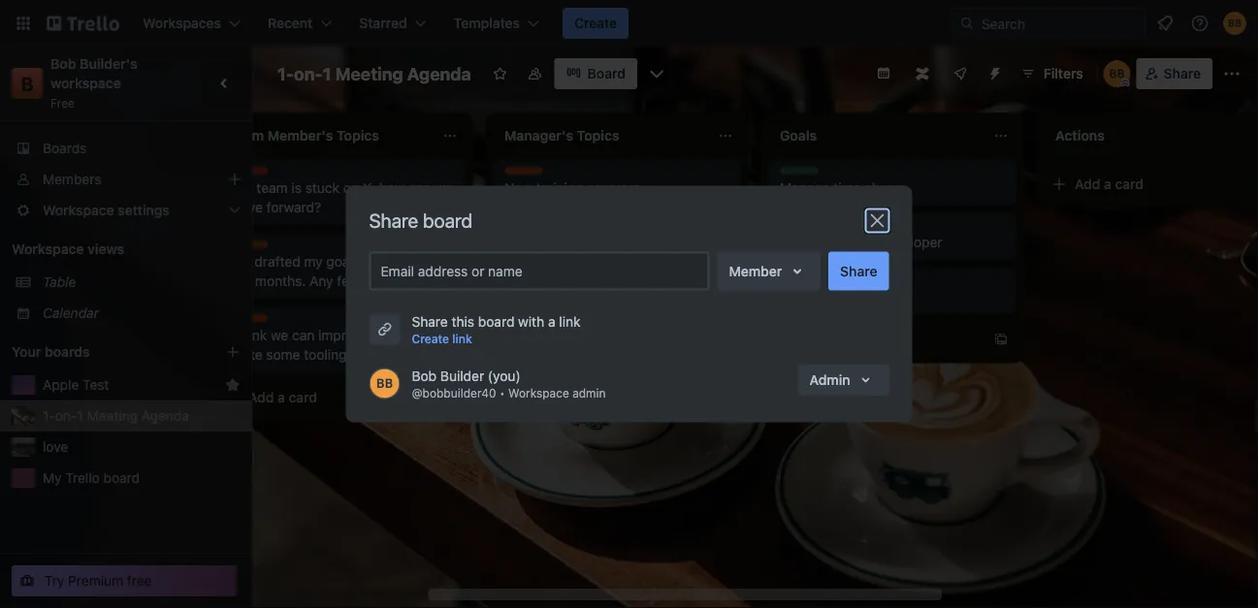 Task type: locate. For each thing, give the bounding box(es) containing it.
0 horizontal spatial can
[[292, 327, 315, 343]]

1 horizontal spatial 1
[[323, 63, 331, 84]]

training
[[536, 180, 583, 196]]

color: green, title: "goal" element left time
[[780, 167, 819, 181]]

automation image
[[980, 58, 1007, 85]]

0 vertical spatial add a card
[[1075, 176, 1144, 192]]

create up board link
[[574, 15, 617, 31]]

changes.
[[351, 347, 408, 363]]

1 vertical spatial goal
[[780, 277, 806, 290]]

1 vertical spatial 1-
[[43, 408, 55, 424]]

workspace up "table" on the left top of the page
[[12, 241, 84, 257]]

1 horizontal spatial card
[[564, 296, 593, 312]]

i've drafted my goals for the next few months. any feedback? link
[[229, 252, 454, 291]]

your
[[12, 344, 41, 360]]

0 vertical spatial add a card button
[[1044, 169, 1258, 200]]

1 vertical spatial add
[[524, 296, 550, 312]]

board for share this board with a link create link
[[478, 313, 515, 329]]

share button down mentor another developer
[[829, 252, 889, 291]]

1 vertical spatial add a card
[[524, 296, 593, 312]]

free
[[127, 573, 152, 589]]

workspace
[[12, 241, 84, 257], [508, 387, 569, 400]]

1 vertical spatial can
[[292, 327, 315, 343]]

0 horizontal spatial card
[[289, 390, 317, 406]]

if
[[424, 327, 432, 343]]

0 horizontal spatial create
[[412, 332, 449, 346]]

0 horizontal spatial share button
[[829, 252, 889, 291]]

bob up @bobbuilder40
[[412, 368, 437, 384]]

2 horizontal spatial card
[[1115, 176, 1144, 192]]

admin
[[573, 387, 606, 400]]

bob inside bob builder (you) @bobbuilder40 • workspace admin
[[412, 368, 437, 384]]

share left this
[[412, 313, 448, 329]]

the inside i've drafted my goals for the next few months. any feedback?
[[385, 254, 405, 270]]

create
[[574, 15, 617, 31], [412, 332, 449, 346]]

try
[[45, 573, 64, 589]]

the down can
[[505, 254, 525, 270]]

can you please give feedback on the report? link
[[505, 233, 730, 272]]

2 horizontal spatial board
[[478, 313, 515, 329]]

2 color: green, title: "goal" element from the top
[[780, 276, 819, 290]]

1 horizontal spatial board
[[423, 209, 473, 232]]

2 vertical spatial add a card
[[248, 390, 317, 406]]

boards
[[45, 344, 90, 360]]

on right feedback at top
[[695, 234, 711, 250]]

link right 'with'
[[559, 313, 581, 329]]

1 vertical spatial link
[[452, 332, 472, 346]]

star or unstar board image
[[493, 66, 508, 81]]

share this board with a link create link
[[412, 313, 581, 346]]

best practice blog link
[[780, 287, 1005, 307]]

agenda up love link on the left of the page
[[141, 408, 189, 424]]

2 horizontal spatial add
[[1075, 176, 1101, 192]]

b link
[[12, 68, 43, 99]]

bob for builder
[[412, 368, 437, 384]]

goals
[[326, 254, 360, 270]]

bob
[[50, 56, 76, 72], [412, 368, 437, 384]]

1 vertical spatial bob
[[412, 368, 437, 384]]

0 vertical spatial on-
[[294, 63, 323, 84]]

create up the builder
[[412, 332, 449, 346]]

your boards
[[12, 344, 90, 360]]

love
[[43, 439, 68, 455]]

0 horizontal spatial on-
[[55, 408, 77, 424]]

2 vertical spatial board
[[103, 470, 140, 486]]

1 horizontal spatial bob builder (bobbuilder40) image
[[1104, 60, 1131, 87]]

1 vertical spatial card
[[564, 296, 593, 312]]

1 horizontal spatial create from template… image
[[994, 332, 1009, 347]]

premium
[[68, 573, 123, 589]]

bob up workspace
[[50, 56, 76, 72]]

0 horizontal spatial bob builder (bobbuilder40) image
[[369, 368, 400, 399]]

feedback?
[[337, 273, 402, 289]]

2 horizontal spatial add a card
[[1075, 176, 1144, 192]]

chaos
[[865, 180, 902, 196]]

2 horizontal spatial bob builder (bobbuilder40) image
[[1223, 12, 1247, 35]]

bob builder (bobbuilder40) image right "filters"
[[1104, 60, 1131, 87]]

1 vertical spatial board
[[478, 313, 515, 329]]

1 vertical spatial on
[[695, 234, 711, 250]]

0 vertical spatial bob
[[50, 56, 76, 72]]

1 horizontal spatial create
[[574, 15, 617, 31]]

goal inside 'goal best practice blog'
[[780, 277, 806, 290]]

color: green, title: "goal" element for manage
[[780, 167, 819, 181]]

0 vertical spatial agenda
[[407, 63, 471, 84]]

1 vertical spatial create from template… image
[[442, 390, 458, 406]]

share down mentor another developer
[[840, 263, 878, 279]]

bob builder (bobbuilder40) image
[[1223, 12, 1247, 35], [1104, 60, 1131, 87], [369, 368, 400, 399]]

create inside button
[[574, 15, 617, 31]]

the inside "can you please give feedback on the report?"
[[505, 254, 525, 270]]

0 vertical spatial create from template… image
[[994, 332, 1009, 347]]

1 vertical spatial workspace
[[508, 387, 569, 400]]

goal for best
[[780, 277, 806, 290]]

goal manage time chaos
[[780, 168, 902, 196]]

on inside the team is stuck on x, how can we move forward?
[[343, 180, 359, 196]]

share button
[[1137, 58, 1213, 89], [829, 252, 889, 291]]

starred icon image
[[225, 377, 241, 393]]

add a card button for new training program
[[493, 289, 710, 320]]

0 vertical spatial create
[[574, 15, 617, 31]]

board for my trello board
[[103, 470, 140, 486]]

0 horizontal spatial on
[[343, 180, 359, 196]]

create button
[[563, 8, 629, 39]]

@bobbuilder40
[[412, 387, 496, 400]]

months.
[[255, 273, 306, 289]]

1 horizontal spatial agenda
[[407, 63, 471, 84]]

board up next
[[423, 209, 473, 232]]

builder's
[[80, 56, 138, 72]]

1 vertical spatial 1-on-1 meeting agenda
[[43, 408, 189, 424]]

1 horizontal spatial the
[[505, 254, 525, 270]]

card for new training program
[[564, 296, 593, 312]]

board down love link on the left of the page
[[103, 470, 140, 486]]

on-
[[294, 63, 323, 84], [55, 408, 77, 424]]

filters button
[[1015, 58, 1089, 89]]

on left x,
[[343, 180, 359, 196]]

we up the share board
[[435, 180, 453, 196]]

how
[[379, 180, 405, 196]]

admin
[[810, 372, 850, 388]]

Email address or name text field
[[381, 258, 706, 285]]

another
[[828, 234, 877, 250]]

discuss new training program
[[505, 168, 640, 196]]

1 horizontal spatial add a card
[[524, 296, 593, 312]]

the
[[229, 180, 253, 196]]

create from template… image
[[994, 332, 1009, 347], [442, 390, 458, 406]]

color: orange, title: "discuss" element
[[505, 167, 548, 181]]

1 horizontal spatial bob
[[412, 368, 437, 384]]

agenda left "star or unstar board" image
[[407, 63, 471, 84]]

0 vertical spatial on
[[343, 180, 359, 196]]

0 vertical spatial 1
[[323, 63, 331, 84]]

bob builder (bobbuilder40) image right open information menu icon
[[1223, 12, 1247, 35]]

can right how
[[409, 180, 431, 196]]

show menu image
[[1222, 64, 1242, 83]]

the right for
[[385, 254, 405, 270]]

0 horizontal spatial the
[[385, 254, 405, 270]]

1 vertical spatial 1
[[77, 408, 83, 424]]

1 horizontal spatial workspace
[[508, 387, 569, 400]]

color: green, title: "goal" element
[[780, 167, 819, 181], [780, 276, 819, 290]]

workspace right •
[[508, 387, 569, 400]]

can
[[505, 234, 529, 250]]

link down this
[[452, 332, 472, 346]]

0 vertical spatial workspace
[[12, 241, 84, 257]]

color: green, title: "goal" element down mentor
[[780, 276, 819, 290]]

agenda inside text box
[[407, 63, 471, 84]]

with
[[518, 313, 545, 329]]

time
[[834, 180, 861, 196]]

0 vertical spatial card
[[1115, 176, 1144, 192]]

any
[[310, 273, 333, 289]]

0 notifications image
[[1154, 12, 1177, 35]]

1 vertical spatial meeting
[[87, 408, 138, 424]]

meeting
[[335, 63, 403, 84], [87, 408, 138, 424]]

x,
[[363, 180, 376, 196]]

trello
[[65, 470, 100, 486]]

a inside share this board with a link create link
[[548, 313, 556, 329]]

1 horizontal spatial can
[[409, 180, 431, 196]]

best
[[780, 289, 808, 305]]

1 horizontal spatial add
[[524, 296, 550, 312]]

can up some
[[292, 327, 315, 343]]

0 vertical spatial share button
[[1137, 58, 1213, 89]]

try premium free
[[45, 573, 152, 589]]

share button down 0 notifications image
[[1137, 58, 1213, 89]]

bob for builder's
[[50, 56, 76, 72]]

goal left time
[[780, 168, 806, 181]]

1-on-1 meeting agenda inside 1-on-1 meeting agenda link
[[43, 408, 189, 424]]

0 horizontal spatial bob
[[50, 56, 76, 72]]

2 vertical spatial bob builder (bobbuilder40) image
[[369, 368, 400, 399]]

goal down mentor
[[780, 277, 806, 290]]

new training program link
[[505, 179, 730, 198]]

0 horizontal spatial 1-
[[43, 408, 55, 424]]

think
[[236, 327, 267, 343]]

0 horizontal spatial create from template… image
[[442, 390, 458, 406]]

give
[[604, 234, 630, 250]]

bob inside bob builder's workspace free
[[50, 56, 76, 72]]

0 vertical spatial 1-on-1 meeting agenda
[[277, 63, 471, 84]]

1 vertical spatial share button
[[829, 252, 889, 291]]

add a card for new training program
[[524, 296, 593, 312]]

my trello board link
[[43, 469, 241, 488]]

0 horizontal spatial add
[[248, 390, 274, 406]]

1 color: green, title: "goal" element from the top
[[780, 167, 819, 181]]

1 goal from the top
[[780, 168, 806, 181]]

on
[[343, 180, 359, 196], [695, 234, 711, 250]]

meeting inside text box
[[335, 63, 403, 84]]

2 vertical spatial add
[[248, 390, 274, 406]]

1 horizontal spatial add a card button
[[493, 289, 710, 320]]

color: green, title: "goal" element for best
[[780, 276, 819, 290]]

2 vertical spatial add a card button
[[217, 382, 435, 413]]

0 vertical spatial link
[[559, 313, 581, 329]]

the team is stuck on x, how can we move forward? link
[[229, 179, 454, 217]]

1 horizontal spatial on
[[695, 234, 711, 250]]

0 vertical spatial 1-
[[277, 63, 294, 84]]

add a card for the team is stuck on x, how can we move forward?
[[248, 390, 317, 406]]

a
[[1104, 176, 1112, 192], [553, 296, 561, 312], [548, 313, 556, 329], [278, 390, 285, 406]]

1 horizontal spatial meeting
[[335, 63, 403, 84]]

bob builder (bobbuilder40) image down changes.
[[369, 368, 400, 399]]

1 inside text box
[[323, 63, 331, 84]]

Board name text field
[[268, 58, 481, 89]]

1 horizontal spatial 1-on-1 meeting agenda
[[277, 63, 471, 84]]

1 horizontal spatial on-
[[294, 63, 323, 84]]

share inside share this board with a link create link
[[412, 313, 448, 329]]

2 the from the left
[[505, 254, 525, 270]]

0 horizontal spatial board
[[103, 470, 140, 486]]

workspace inside bob builder (you) @bobbuilder40 • workspace admin
[[508, 387, 569, 400]]

1-on-1 meeting agenda
[[277, 63, 471, 84], [43, 408, 189, 424]]

goal for manage
[[780, 168, 806, 181]]

i've drafted my goals for the next few months. any feedback?
[[229, 254, 436, 289]]

we
[[435, 180, 453, 196], [271, 327, 288, 343], [436, 327, 453, 343]]

1
[[323, 63, 331, 84], [77, 408, 83, 424]]

0 vertical spatial add
[[1075, 176, 1101, 192]]

1 horizontal spatial 1-
[[277, 63, 294, 84]]

link
[[559, 313, 581, 329], [452, 332, 472, 346]]

1 vertical spatial create
[[412, 332, 449, 346]]

add for new training program
[[524, 296, 550, 312]]

0 vertical spatial board
[[423, 209, 473, 232]]

goal inside goal manage time chaos
[[780, 168, 806, 181]]

0 vertical spatial color: green, title: "goal" element
[[780, 167, 819, 181]]

share down how
[[369, 209, 418, 232]]

add
[[1075, 176, 1101, 192], [524, 296, 550, 312], [248, 390, 274, 406]]

0 vertical spatial goal
[[780, 168, 806, 181]]

0 vertical spatial meeting
[[335, 63, 403, 84]]

can inside the team is stuck on x, how can we move forward?
[[409, 180, 431, 196]]

0 vertical spatial can
[[409, 180, 431, 196]]

0 horizontal spatial add a card button
[[217, 382, 435, 413]]

board right this
[[478, 313, 515, 329]]

0 horizontal spatial add a card
[[248, 390, 317, 406]]

card for the team is stuck on x, how can we move forward?
[[289, 390, 317, 406]]

2 goal from the top
[[780, 277, 806, 290]]

0 horizontal spatial 1-on-1 meeting agenda
[[43, 408, 189, 424]]

add board image
[[225, 344, 241, 360]]

power ups image
[[953, 66, 968, 81]]

member
[[729, 263, 782, 279]]

(you)
[[488, 368, 521, 384]]

add a card
[[1075, 176, 1144, 192], [524, 296, 593, 312], [248, 390, 317, 406]]

board
[[423, 209, 473, 232], [478, 313, 515, 329], [103, 470, 140, 486]]

member button
[[717, 252, 821, 291]]

b
[[21, 72, 34, 95]]

1 the from the left
[[385, 254, 405, 270]]

you
[[533, 234, 556, 250]]

0 horizontal spatial agenda
[[141, 408, 189, 424]]

1 vertical spatial add a card button
[[493, 289, 710, 320]]

board inside share this board with a link create link
[[478, 313, 515, 329]]

can you please give feedback on the report?
[[505, 234, 711, 270]]

2 vertical spatial card
[[289, 390, 317, 406]]

on- inside text box
[[294, 63, 323, 84]]

mentor
[[780, 234, 825, 250]]

1- inside text box
[[277, 63, 294, 84]]

1 vertical spatial color: green, title: "goal" element
[[780, 276, 819, 290]]



Task type: vqa. For each thing, say whether or not it's contained in the screenshot.
YOUR BOARDS WITH 2 ITEMS Element
no



Task type: describe. For each thing, give the bounding box(es) containing it.
create link button
[[412, 329, 472, 349]]

1 vertical spatial bob builder (bobbuilder40) image
[[1104, 60, 1131, 87]]

1-on-1 meeting agenda inside 1-on-1 meeting agenda text box
[[277, 63, 471, 84]]

•
[[500, 387, 505, 400]]

velocity
[[372, 327, 420, 343]]

i think we can improve velocity if we make some tooling changes. link
[[229, 326, 454, 365]]

stuck
[[305, 180, 340, 196]]

boards link
[[0, 133, 252, 164]]

customize views image
[[647, 64, 666, 83]]

mentor another developer link
[[780, 233, 1005, 252]]

mentor another developer
[[780, 234, 943, 250]]

we right if
[[436, 327, 453, 343]]

0 vertical spatial bob builder (bobbuilder40) image
[[1223, 12, 1247, 35]]

share left show menu image on the right
[[1164, 65, 1201, 81]]

forward?
[[266, 199, 321, 215]]

filters
[[1044, 65, 1083, 81]]

we inside the team is stuck on x, how can we move forward?
[[435, 180, 453, 196]]

admin button
[[798, 364, 889, 395]]

workspace visible image
[[528, 66, 543, 81]]

1 horizontal spatial link
[[559, 313, 581, 329]]

please
[[559, 234, 600, 250]]

bob builder's workspace free
[[50, 56, 141, 110]]

team
[[257, 180, 288, 196]]

1 vertical spatial agenda
[[141, 408, 189, 424]]

calendar power-up image
[[876, 65, 891, 81]]

Search field
[[975, 9, 1145, 38]]

move
[[229, 199, 263, 215]]

primary element
[[0, 0, 1258, 47]]

add for the team is stuck on x, how can we move forward?
[[248, 390, 274, 406]]

i
[[229, 327, 232, 343]]

practice
[[812, 289, 863, 305]]

manage
[[780, 180, 830, 196]]

discuss
[[505, 168, 548, 181]]

try premium free button
[[12, 566, 237, 597]]

calendar link
[[43, 304, 241, 323]]

apple
[[43, 377, 79, 393]]

share board
[[369, 209, 473, 232]]

your boards with 4 items element
[[12, 341, 196, 364]]

manage time chaos link
[[780, 179, 1005, 198]]

calendar
[[43, 305, 99, 321]]

add a card button for the team is stuck on x, how can we move forward?
[[217, 382, 435, 413]]

my trello board
[[43, 470, 140, 486]]

is
[[292, 180, 302, 196]]

1 vertical spatial on-
[[55, 408, 77, 424]]

program
[[587, 180, 640, 196]]

report?
[[528, 254, 574, 270]]

next
[[409, 254, 436, 270]]

test
[[83, 377, 109, 393]]

for
[[364, 254, 381, 270]]

create from template… image
[[718, 297, 733, 312]]

2 horizontal spatial add a card button
[[1044, 169, 1258, 200]]

0 horizontal spatial link
[[452, 332, 472, 346]]

apple test
[[43, 377, 109, 393]]

0 horizontal spatial workspace
[[12, 241, 84, 257]]

apple test link
[[43, 375, 217, 395]]

on inside "can you please give feedback on the report?"
[[695, 234, 711, 250]]

boards
[[43, 140, 87, 156]]

bob builder's workspace link
[[50, 56, 141, 91]]

1 horizontal spatial share button
[[1137, 58, 1213, 89]]

my
[[43, 470, 62, 486]]

developer
[[880, 234, 943, 250]]

views
[[87, 241, 124, 257]]

can inside i think we can improve velocity if we make some tooling changes.
[[292, 327, 315, 343]]

some
[[266, 347, 300, 363]]

few
[[229, 273, 251, 289]]

blog
[[867, 289, 894, 305]]

board link
[[555, 58, 637, 89]]

create inside share this board with a link create link
[[412, 332, 449, 346]]

goal best practice blog
[[780, 277, 894, 305]]

table
[[43, 274, 76, 290]]

members
[[43, 171, 101, 187]]

free
[[50, 96, 75, 110]]

new
[[505, 180, 532, 196]]

we up some
[[271, 327, 288, 343]]

bob builder (you) @bobbuilder40 • workspace admin
[[412, 368, 606, 400]]

tooling
[[304, 347, 347, 363]]

i've
[[229, 254, 251, 270]]

close image
[[866, 209, 889, 232]]

feedback
[[633, 234, 692, 250]]

members link
[[0, 164, 252, 195]]

the team is stuck on x, how can we move forward?
[[229, 180, 453, 215]]

0 horizontal spatial meeting
[[87, 408, 138, 424]]

0 horizontal spatial 1
[[77, 408, 83, 424]]

search image
[[960, 16, 975, 31]]

workspace
[[50, 75, 121, 91]]

make
[[229, 347, 263, 363]]

open information menu image
[[1190, 14, 1210, 33]]

my
[[304, 254, 323, 270]]

love link
[[43, 438, 241, 457]]

this
[[452, 313, 474, 329]]

drafted
[[255, 254, 300, 270]]

board
[[588, 65, 626, 81]]

i think we can improve velocity if we make some tooling changes.
[[229, 327, 453, 363]]

1-on-1 meeting agenda link
[[43, 407, 241, 426]]

table link
[[43, 273, 241, 292]]

workspace views
[[12, 241, 124, 257]]



